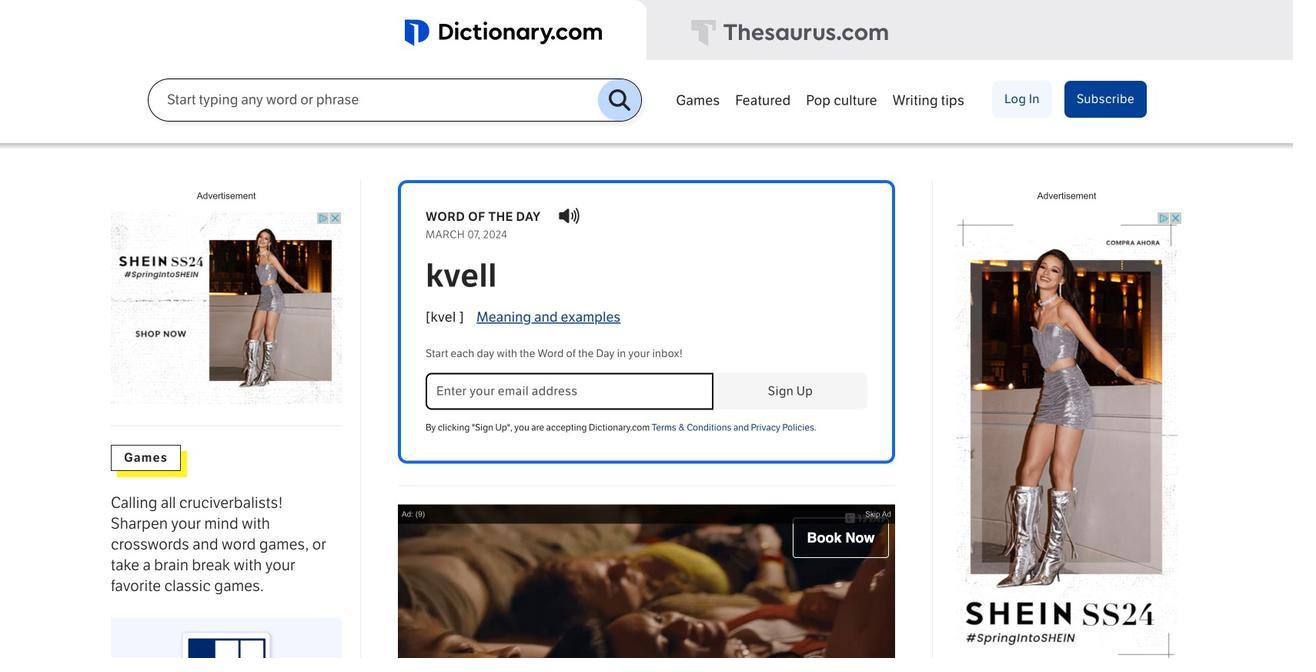Task type: vqa. For each thing, say whether or not it's contained in the screenshot.
option
no



Task type: describe. For each thing, give the bounding box(es) containing it.
video player region
[[398, 505, 896, 658]]

1 advertisement element from the left
[[111, 212, 342, 404]]

switch site tab list
[[0, 0, 1294, 62]]

pages menu element
[[669, 81, 1147, 141]]

daily crossword image
[[111, 618, 342, 658]]



Task type: locate. For each thing, give the bounding box(es) containing it.
2 advertisement element from the left
[[952, 212, 1183, 658]]

Start typing any word or phrase text field
[[149, 91, 598, 109]]

1 horizontal spatial advertisement element
[[952, 212, 1183, 658]]

Enter your email address text field
[[426, 373, 714, 410]]

0 horizontal spatial advertisement element
[[111, 212, 342, 404]]

advertisement element
[[111, 212, 342, 404], [952, 212, 1183, 658]]



